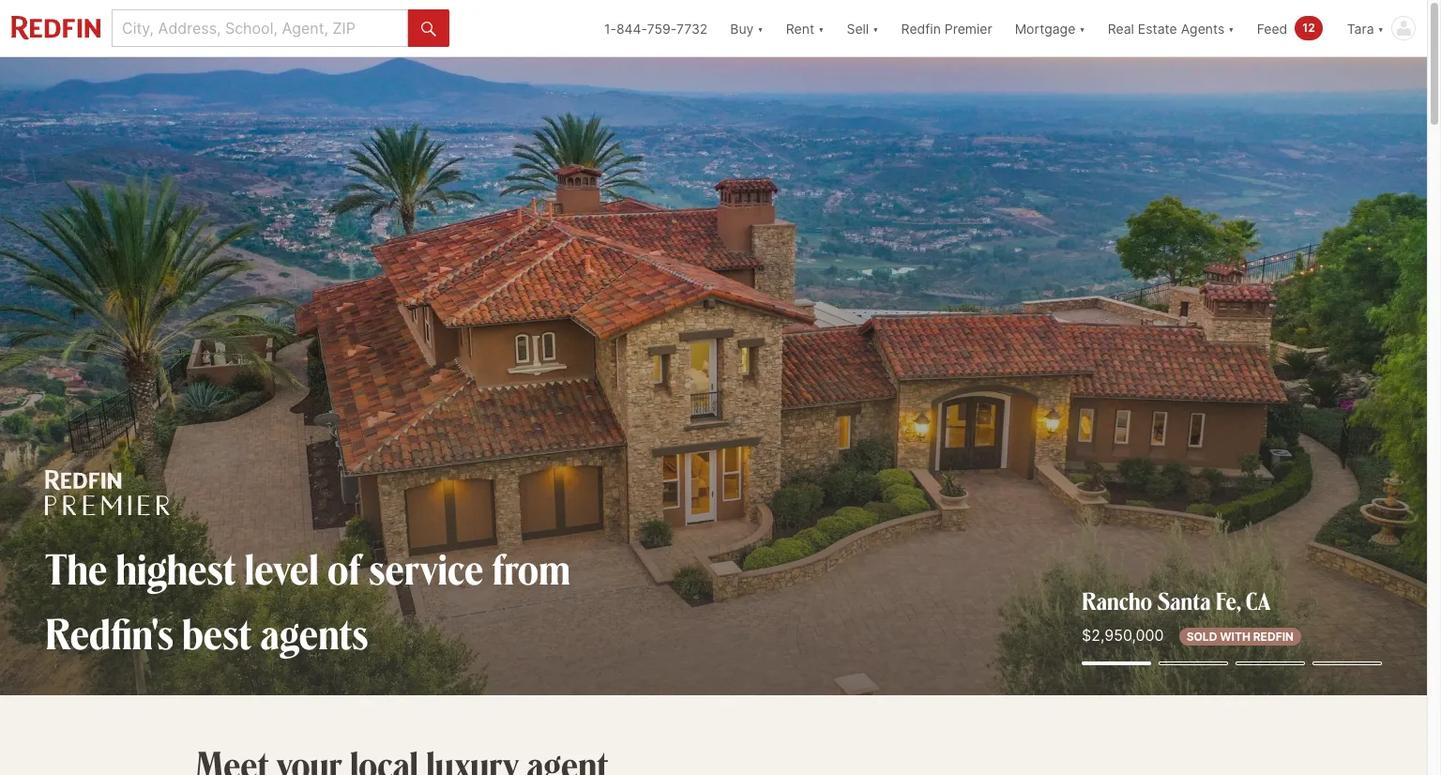 Task type: locate. For each thing, give the bounding box(es) containing it.
mortgage
[[1015, 20, 1076, 36]]

844-
[[617, 20, 647, 36]]

rent ▾ button
[[775, 0, 836, 56]]

▾ right sell on the right of the page
[[873, 20, 879, 36]]

sold
[[1187, 630, 1218, 644]]

5 ▾ from the left
[[1229, 20, 1235, 36]]

sell ▾
[[847, 20, 879, 36]]

from
[[492, 541, 571, 596]]

4 ▾ from the left
[[1080, 20, 1086, 36]]

12
[[1303, 21, 1316, 35]]

1-844-759-7732
[[605, 20, 708, 36]]

▾
[[758, 20, 764, 36], [819, 20, 825, 36], [873, 20, 879, 36], [1080, 20, 1086, 36], [1229, 20, 1235, 36], [1379, 20, 1385, 36]]

▾ for mortgage ▾
[[1080, 20, 1086, 36]]

agents
[[1182, 20, 1225, 36]]

submit search image
[[422, 21, 437, 36]]

▾ right rent
[[819, 20, 825, 36]]

▾ right mortgage at the top
[[1080, 20, 1086, 36]]

agents
[[260, 606, 369, 661]]

highest
[[116, 541, 236, 596]]

buy ▾ button
[[719, 0, 775, 56]]

the
[[45, 541, 107, 596]]

redfin
[[902, 20, 941, 36]]

real estate agents ▾ button
[[1097, 0, 1246, 56]]

premier
[[945, 20, 993, 36]]

ca
[[1246, 585, 1272, 616]]

2 ▾ from the left
[[819, 20, 825, 36]]

▾ right buy
[[758, 20, 764, 36]]

feed
[[1258, 20, 1288, 36]]

level
[[245, 541, 319, 596]]

▾ right agents at the right top of page
[[1229, 20, 1235, 36]]

1 ▾ from the left
[[758, 20, 764, 36]]

rent ▾ button
[[786, 0, 825, 56]]

real estate agents ▾ link
[[1108, 0, 1235, 56]]

rancho santa fe, ca
[[1082, 585, 1272, 616]]

mortgage ▾
[[1015, 20, 1086, 36]]

City, Address, School, Agent, ZIP search field
[[112, 9, 408, 47]]

sold with redfin
[[1187, 630, 1295, 644]]

mortgage ▾ button
[[1004, 0, 1097, 56]]

▾ for buy ▾
[[758, 20, 764, 36]]

rent
[[786, 20, 815, 36]]

▾ right tara
[[1379, 20, 1385, 36]]

redfin
[[1254, 630, 1295, 644]]

3 ▾ from the left
[[873, 20, 879, 36]]

▾ for rent ▾
[[819, 20, 825, 36]]

6 ▾ from the left
[[1379, 20, 1385, 36]]



Task type: vqa. For each thing, say whether or not it's contained in the screenshot.
the Buy in the top right of the page
yes



Task type: describe. For each thing, give the bounding box(es) containing it.
redfin's
[[45, 606, 174, 661]]

real
[[1108, 20, 1135, 36]]

buy
[[731, 20, 754, 36]]

rancho
[[1082, 585, 1153, 616]]

santa
[[1158, 585, 1212, 616]]

buy ▾ button
[[731, 0, 764, 56]]

real estate agents ▾
[[1108, 20, 1235, 36]]

best
[[182, 606, 252, 661]]

1-844-759-7732 link
[[605, 20, 708, 36]]

estate
[[1139, 20, 1178, 36]]

with
[[1221, 630, 1251, 644]]

$2,950,000
[[1082, 626, 1165, 645]]

sell ▾ button
[[847, 0, 879, 56]]

the highest level of service from redfin's best agents
[[45, 541, 571, 661]]

premier logo image
[[45, 470, 170, 515]]

buy ▾
[[731, 20, 764, 36]]

fe,
[[1216, 585, 1242, 616]]

sell ▾ button
[[836, 0, 891, 56]]

1-
[[605, 20, 617, 36]]

mortgage ▾ button
[[1015, 0, 1086, 56]]

7732
[[677, 20, 708, 36]]

sell
[[847, 20, 870, 36]]

redfin premier
[[902, 20, 993, 36]]

redfin premier button
[[891, 0, 1004, 56]]

of
[[328, 541, 361, 596]]

tara ▾
[[1348, 20, 1385, 36]]

service
[[369, 541, 484, 596]]

▾ inside dropdown button
[[1229, 20, 1235, 36]]

▾ for tara ▾
[[1379, 20, 1385, 36]]

tara
[[1348, 20, 1375, 36]]

▾ for sell ▾
[[873, 20, 879, 36]]

759-
[[647, 20, 677, 36]]

rent ▾
[[786, 20, 825, 36]]



